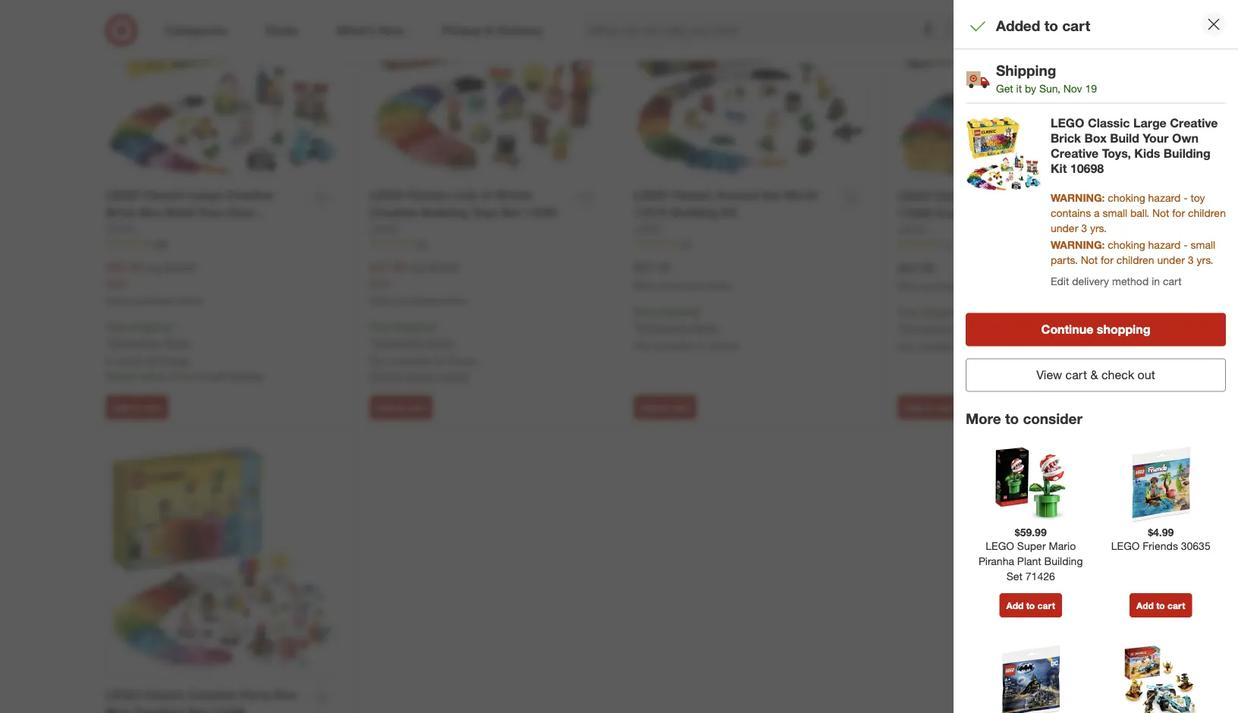 Task type: locate. For each thing, give the bounding box(es) containing it.
0 horizontal spatial free shipping * * exclusions apply. not available in stores
[[634, 305, 738, 352]]

poway
[[158, 354, 190, 367], [446, 354, 477, 367]]

- inside 'choking hazard - small parts. not for children under 3 yrs.'
[[1184, 238, 1188, 251]]

together inside lego classic build together 11020 creative building set
[[1013, 189, 1064, 203]]

0 horizontal spatial in
[[698, 339, 706, 352]]

exclusions apply. link up nearby
[[374, 336, 456, 349]]

creative inside lego classic creative party box play together set 11029
[[188, 688, 236, 702]]

1 horizontal spatial at
[[434, 354, 443, 367]]

2 horizontal spatial kit
[[1051, 161, 1067, 176]]

apply. down $37.49 when purchased online
[[691, 320, 720, 334]]

kids up ball.
[[1134, 146, 1160, 161]]

1 horizontal spatial reg
[[409, 261, 425, 274]]

purchased down $34.99
[[132, 295, 175, 306]]

1 vertical spatial build
[[980, 189, 1010, 203]]

at for $32.49
[[146, 354, 155, 367]]

set left 11029
[[188, 705, 207, 713]]

shipping down the $47.99 reg $59.99 sale when purchased online
[[394, 320, 434, 333]]

lego classic lots of bricks creative building toys set 11030 image
[[370, 0, 603, 178], [370, 0, 603, 178]]

free up check
[[370, 320, 391, 333]]

exclusions up check
[[374, 336, 424, 349]]

* down $64.99
[[898, 321, 902, 334]]

classic for 11
[[935, 189, 977, 203]]

children
[[1188, 206, 1226, 219], [1116, 253, 1154, 266]]

1 horizontal spatial free shipping * * exclusions apply. not available in stores
[[898, 305, 1002, 353]]

in
[[1152, 274, 1160, 288], [698, 339, 706, 352], [962, 339, 970, 353]]

not inside 'choking hazard - small parts. not for children under 3 yrs.'
[[1081, 253, 1098, 266]]

box right party at the left of the page
[[275, 688, 297, 702]]

lego super mario piranha plant building set 71426 image
[[993, 446, 1069, 522]]

when inside $37.49 when purchased online
[[634, 280, 657, 291]]

add for lego classic large creative brick box build your own creative toys, kids building kit 10698
[[113, 402, 130, 413]]

1 horizontal spatial available
[[654, 339, 695, 352]]

box inside lego classic creative party box play together set 11029
[[275, 688, 297, 702]]

1 horizontal spatial together
[[1013, 189, 1064, 203]]

choking
[[1108, 191, 1145, 204], [1108, 238, 1145, 251]]

at for $47.99
[[434, 354, 443, 367]]

sale inside $32.49 reg $34.99 sale when purchased online
[[106, 277, 127, 290]]

11029
[[210, 705, 244, 713]]

0 vertical spatial brick
[[1051, 131, 1081, 146]]

exclusions down the "$64.99 when purchased online" at right
[[902, 321, 952, 334]]

1 vertical spatial $59.99
[[1015, 525, 1047, 538]]

0 horizontal spatial yrs.
[[1090, 221, 1107, 234]]

children inside 'choking hazard - small parts. not for children under 3 yrs.'
[[1116, 253, 1154, 266]]

1 choking from the top
[[1108, 191, 1145, 204]]

apply. for set
[[955, 321, 984, 334]]

0 horizontal spatial 3
[[1081, 221, 1087, 234]]

0 horizontal spatial poway
[[158, 354, 190, 367]]

apply. inside "free shipping * * exclusions apply. not available at poway check nearby stores"
[[427, 336, 456, 349]]

hazard inside choking hazard - toy contains a small ball. not for children under 3 yrs.
[[1148, 191, 1181, 204]]

hazard down ball.
[[1148, 238, 1181, 251]]

in for lego classic around the world 11015 building kit
[[698, 339, 706, 352]]

0 horizontal spatial build
[[165, 205, 194, 220]]

shipping
[[658, 305, 698, 318], [922, 305, 962, 319], [130, 320, 170, 333], [394, 320, 434, 333]]

1 horizontal spatial in
[[962, 339, 970, 353]]

shipping inside free shipping * * exclusions apply. in stock at  poway ready within 2 hours with pickup
[[130, 320, 170, 333]]

available down the "$64.99 when purchased online" at right
[[918, 339, 959, 353]]

reg inside the $47.99 reg $59.99 sale when purchased online
[[409, 261, 425, 274]]

lego link
[[106, 221, 134, 236], [370, 221, 398, 236], [634, 221, 662, 236], [898, 222, 926, 237]]

10698
[[1070, 161, 1104, 176], [106, 240, 140, 255]]

0 vertical spatial toys,
[[1102, 146, 1131, 161]]

box
[[1084, 131, 1107, 146], [139, 205, 162, 220], [275, 688, 297, 702]]

box down 19
[[1084, 131, 1107, 146]]

free shipping * * exclusions apply. in stock at  poway ready within 2 hours with pickup
[[106, 320, 263, 382]]

add to cart for lego classic large creative brick box build your own creative toys, kids building kit 10698
[[113, 402, 161, 413]]

by
[[1025, 82, 1036, 95]]

free down $64.99
[[898, 305, 919, 319]]

set inside $59.99 lego super mario piranha plant building set 71426
[[1006, 570, 1023, 583]]

creative up the 25
[[370, 205, 418, 220]]

1 vertical spatial for
[[1101, 253, 1113, 266]]

0 horizontal spatial stores
[[439, 369, 468, 382]]

for up the edit delivery method in cart
[[1101, 253, 1113, 266]]

brick inside dialog
[[1051, 131, 1081, 146]]

exclusions apply. link up stock
[[110, 336, 192, 349]]

children down toy
[[1188, 206, 1226, 219]]

purchased down $37.49
[[660, 280, 703, 291]]

build
[[1110, 131, 1139, 146], [980, 189, 1010, 203], [165, 205, 194, 220]]

apply. up 2
[[163, 336, 192, 349]]

children inside choking hazard - toy contains a small ball. not for children under 3 yrs.
[[1188, 206, 1226, 219]]

0 horizontal spatial for
[[1101, 253, 1113, 266]]

1 reg from the left
[[145, 261, 161, 274]]

online up "free shipping * * exclusions apply. not available at poway check nearby stores"
[[442, 295, 466, 306]]

1 horizontal spatial your
[[1143, 131, 1169, 146]]

hazard up ball.
[[1148, 191, 1181, 204]]

0 vertical spatial for
[[1172, 206, 1185, 219]]

1 vertical spatial kids
[[190, 222, 215, 237]]

1 vertical spatial under
[[1157, 253, 1185, 266]]

lego classic around the world 11015 building kit image
[[634, 0, 867, 178], [634, 0, 867, 178]]

build up the 398
[[165, 205, 194, 220]]

1 vertical spatial together
[[134, 705, 184, 713]]

0 vertical spatial 3
[[1081, 221, 1087, 234]]

0 horizontal spatial box
[[139, 205, 162, 220]]

1 poway from the left
[[158, 354, 190, 367]]

3 down contains
[[1081, 221, 1087, 234]]

more
[[966, 410, 1001, 428]]

online down $34.99
[[178, 295, 202, 306]]

when inside $32.49 reg $34.99 sale when purchased online
[[106, 295, 129, 306]]

25
[[417, 237, 427, 249]]

shipping down $37.49 when purchased online
[[658, 305, 698, 318]]

poway up check nearby stores 'button'
[[446, 354, 477, 367]]

exclusions apply. link for lego classic build together 11020 creative building set
[[902, 321, 984, 334]]

1 vertical spatial your
[[198, 205, 224, 220]]

0 horizontal spatial at
[[146, 354, 155, 367]]

box inside dialog
[[1084, 131, 1107, 146]]

classic
[[1088, 116, 1130, 131], [143, 188, 185, 203], [407, 188, 449, 203], [671, 188, 713, 203], [935, 189, 977, 203], [143, 688, 185, 702]]

1 vertical spatial hazard
[[1148, 238, 1181, 251]]

stores inside "free shipping * * exclusions apply. not available at poway check nearby stores"
[[439, 369, 468, 382]]

0 horizontal spatial large
[[188, 188, 222, 203]]

* down the "$64.99 when purchased online" at right
[[962, 305, 966, 319]]

choking hazard - toy contains a small ball. not for children under 3 yrs.
[[1051, 191, 1226, 234]]

free inside "free shipping * * exclusions apply. not available at poway check nearby stores"
[[370, 320, 391, 333]]

purchased down $64.99
[[924, 280, 967, 292]]

10698 inside dialog
[[1070, 161, 1104, 176]]

1 vertical spatial small
[[1191, 238, 1215, 251]]

hazard for not
[[1148, 191, 1181, 204]]

sale down $47.99
[[370, 277, 391, 290]]

delivery
[[1072, 274, 1109, 288]]

What can we help you find? suggestions appear below search field
[[580, 14, 949, 47]]

exclusions apply. link down the "$64.99 when purchased online" at right
[[902, 321, 984, 334]]

0 horizontal spatial kit
[[269, 222, 285, 237]]

- for toy
[[1184, 191, 1188, 204]]

1 horizontal spatial build
[[980, 189, 1010, 203]]

free shipping * * exclusions apply. not available in stores down the "$64.99 when purchased online" at right
[[898, 305, 1002, 353]]

available for $37.49
[[654, 339, 695, 352]]

building inside $59.99 lego super mario piranha plant building set 71426
[[1044, 554, 1083, 568]]

lego classic large creative brick box build your own creative toys, kids building kit 10698 image
[[106, 0, 339, 178], [106, 0, 339, 178], [966, 116, 1042, 192]]

purchased down $47.99
[[396, 295, 439, 306]]

37
[[681, 237, 691, 249]]

available up check nearby stores 'button'
[[390, 354, 431, 367]]

0 horizontal spatial under
[[1051, 221, 1078, 234]]

2 hazard from the top
[[1148, 238, 1181, 251]]

2 horizontal spatial box
[[1084, 131, 1107, 146]]

classic inside lego classic build together 11020 creative building set
[[935, 189, 977, 203]]

exclusions up stock
[[110, 336, 160, 349]]

0 vertical spatial $59.99
[[428, 261, 459, 274]]

* down the $47.99 reg $59.99 sale when purchased online
[[434, 320, 438, 333]]

own
[[1172, 131, 1199, 146], [227, 205, 254, 220]]

lego link for lego classic around the world 11015 building kit
[[634, 221, 662, 236]]

together right play
[[134, 705, 184, 713]]

hazard for under
[[1148, 238, 1181, 251]]

for right ball.
[[1172, 206, 1185, 219]]

1 vertical spatial 3
[[1188, 253, 1194, 266]]

set inside lego classic lots of bricks creative building toys set 11030
[[501, 205, 520, 220]]

1 sale from the left
[[106, 277, 127, 290]]

when down $47.99
[[370, 295, 393, 306]]

small right a
[[1103, 206, 1127, 219]]

1 horizontal spatial 3
[[1188, 253, 1194, 266]]

build up choking hazard - toy contains a small ball. not for children under 3 yrs.
[[1110, 131, 1139, 146]]

1 - from the top
[[1184, 191, 1188, 204]]

free
[[634, 305, 655, 318], [898, 305, 919, 319], [106, 320, 127, 333], [370, 320, 391, 333]]

1 horizontal spatial for
[[1172, 206, 1185, 219]]

1 horizontal spatial children
[[1188, 206, 1226, 219]]

hazard inside 'choking hazard - small parts. not for children under 3 yrs.'
[[1148, 238, 1181, 251]]

0 vertical spatial build
[[1110, 131, 1139, 146]]

purchased inside the "$64.99 when purchased online"
[[924, 280, 967, 292]]

1 vertical spatial box
[[139, 205, 162, 220]]

poway inside free shipping * * exclusions apply. in stock at  poway ready within 2 hours with pickup
[[158, 354, 190, 367]]

0 horizontal spatial toys,
[[157, 222, 186, 237]]

purchased
[[660, 280, 703, 291], [924, 280, 967, 292], [132, 295, 175, 306], [396, 295, 439, 306]]

2 vertical spatial build
[[165, 205, 194, 220]]

dialog
[[954, 0, 1238, 713]]

1 vertical spatial children
[[1116, 253, 1154, 266]]

0 vertical spatial warning:
[[1051, 191, 1105, 204]]

1 horizontal spatial $59.99
[[1015, 525, 1047, 538]]

- down choking hazard - toy contains a small ball. not for children under 3 yrs.
[[1184, 238, 1188, 251]]

choking inside choking hazard - toy contains a small ball. not for children under 3 yrs.
[[1108, 191, 1145, 204]]

0 horizontal spatial small
[[1103, 206, 1127, 219]]

building inside lego classic lots of bricks creative building toys set 11030
[[421, 205, 468, 220]]

creative up 11029
[[188, 688, 236, 702]]

purchased inside the $47.99 reg $59.99 sale when purchased online
[[396, 295, 439, 306]]

poway inside "free shipping * * exclusions apply. not available at poway check nearby stores"
[[446, 354, 477, 367]]

apply. inside free shipping * * exclusions apply. in stock at  poway ready within 2 hours with pickup
[[163, 336, 192, 349]]

2 choking from the top
[[1108, 238, 1145, 251]]

0 horizontal spatial brick
[[106, 205, 136, 220]]

free shipping * * exclusions apply. not available in stores down $37.49 when purchased online
[[634, 305, 738, 352]]

box up the 398
[[139, 205, 162, 220]]

online down 37 link
[[706, 280, 730, 291]]

shipping up stock
[[130, 320, 170, 333]]

hazard
[[1148, 191, 1181, 204], [1148, 238, 1181, 251]]

lego link for lego classic large creative brick box build your own creative toys, kids building kit 10698
[[106, 221, 134, 236]]

exclusions
[[638, 320, 688, 334], [902, 321, 952, 334], [110, 336, 160, 349], [374, 336, 424, 349]]

super
[[1017, 539, 1046, 552]]

$47.99
[[370, 260, 406, 274]]

choking inside 'choking hazard - small parts. not for children under 3 yrs.'
[[1108, 238, 1145, 251]]

- inside choking hazard - toy contains a small ball. not for children under 3 yrs.
[[1184, 191, 1188, 204]]

at up within at the left
[[146, 354, 155, 367]]

1 horizontal spatial toys,
[[1102, 146, 1131, 161]]

lego classic build together 11020 creative building set image
[[898, 0, 1132, 179], [898, 0, 1132, 179]]

shipping inside "free shipping * * exclusions apply. not available at poway check nearby stores"
[[394, 320, 434, 333]]

2 horizontal spatial available
[[918, 339, 959, 353]]

1 vertical spatial warning:
[[1051, 238, 1105, 251]]

at
[[146, 354, 155, 367], [434, 354, 443, 367]]

at inside free shipping * * exclusions apply. in stock at  poway ready within 2 hours with pickup
[[146, 354, 155, 367]]

reg for $47.99
[[409, 261, 425, 274]]

online inside $37.49 when purchased online
[[706, 280, 730, 291]]

0 vertical spatial small
[[1103, 206, 1127, 219]]

0 vertical spatial together
[[1013, 189, 1064, 203]]

toys, up $34.99
[[157, 222, 186, 237]]

continue shopping button
[[966, 313, 1226, 346]]

classic for 25
[[407, 188, 449, 203]]

yrs. inside choking hazard - toy contains a small ball. not for children under 3 yrs.
[[1090, 221, 1107, 234]]

3 down toy
[[1188, 253, 1194, 266]]

available inside "free shipping * * exclusions apply. not available at poway check nearby stores"
[[390, 354, 431, 367]]

1 horizontal spatial lego classic large creative brick box build your own creative toys, kids building kit 10698
[[1051, 116, 1218, 176]]

lego classic large creative brick box build your own creative toys, kids building kit 10698 up choking hazard - toy contains a small ball. not for children under 3 yrs.
[[1051, 116, 1218, 176]]

poway for $47.99
[[446, 354, 477, 367]]

set up 11 link
[[1037, 206, 1056, 221]]

lego link up $47.99
[[370, 221, 398, 236]]

with
[[208, 369, 228, 382]]

in down $37.49 when purchased online
[[698, 339, 706, 352]]

1 hazard from the top
[[1148, 191, 1181, 204]]

lego link down 11020 in the top of the page
[[898, 222, 926, 237]]

building inside lego classic around the world 11015 building kit
[[671, 205, 718, 220]]

yrs. down a
[[1090, 221, 1107, 234]]

1 horizontal spatial under
[[1157, 253, 1185, 266]]

2 at from the left
[[434, 354, 443, 367]]

lego link down 11015
[[634, 221, 662, 236]]

set inside lego classic creative party box play together set 11029
[[188, 705, 207, 713]]

free for lego classic build together 11020 creative building set
[[898, 305, 919, 319]]

at up nearby
[[434, 354, 443, 367]]

not for lego classic lots of bricks creative building toys set 11030
[[370, 354, 387, 367]]

1 horizontal spatial large
[[1133, 116, 1167, 131]]

free for lego classic around the world 11015 building kit
[[634, 305, 655, 318]]

set
[[501, 205, 520, 220], [1037, 206, 1056, 221], [1006, 570, 1023, 583], [188, 705, 207, 713]]

0 vertical spatial yrs.
[[1090, 221, 1107, 234]]

1 warning: from the top
[[1051, 191, 1105, 204]]

0 horizontal spatial 10698
[[106, 240, 140, 255]]

2 poway from the left
[[446, 354, 477, 367]]

together up contains
[[1013, 189, 1064, 203]]

add to cart
[[113, 402, 161, 413], [377, 402, 425, 413], [641, 402, 689, 413], [905, 402, 953, 413], [1006, 600, 1055, 611], [1136, 600, 1185, 611]]

* down $37.49 when purchased online
[[698, 305, 702, 318]]

set for lego classic build together 11020 creative building set
[[1037, 206, 1056, 221]]

free down $37.49
[[634, 305, 655, 318]]

free inside free shipping * * exclusions apply. in stock at  poway ready within 2 hours with pickup
[[106, 320, 127, 333]]

0 horizontal spatial together
[[134, 705, 184, 713]]

lego link up $32.49
[[106, 221, 134, 236]]

choking for ball.
[[1108, 191, 1145, 204]]

0 horizontal spatial your
[[198, 205, 224, 220]]

lots
[[452, 188, 478, 203]]

free up "in"
[[106, 320, 127, 333]]

for
[[1172, 206, 1185, 219], [1101, 253, 1113, 266]]

0 horizontal spatial available
[[390, 354, 431, 367]]

free for lego classic large creative brick box build your own creative toys, kids building kit 10698
[[106, 320, 127, 333]]

25 link
[[370, 236, 603, 250]]

building
[[1164, 146, 1211, 161], [421, 205, 468, 220], [671, 205, 718, 220], [986, 206, 1033, 221], [219, 222, 266, 237], [1044, 554, 1083, 568]]

2 horizontal spatial stores
[[973, 339, 1002, 353]]

toys, up choking hazard - toy contains a small ball. not for children under 3 yrs.
[[1102, 146, 1131, 161]]

2 warning: from the top
[[1051, 238, 1105, 251]]

reg
[[145, 261, 161, 274], [409, 261, 425, 274]]

brick down nov
[[1051, 131, 1081, 146]]

$59.99 inside $59.99 lego super mario piranha plant building set 71426
[[1015, 525, 1047, 538]]

1 vertical spatial large
[[188, 188, 222, 203]]

0 vertical spatial your
[[1143, 131, 1169, 146]]

* up "in"
[[106, 336, 110, 349]]

10698 up $32.49
[[106, 240, 140, 255]]

exclusions down $37.49 when purchased online
[[638, 320, 688, 334]]

hours
[[179, 369, 206, 382]]

online down 11 link
[[970, 280, 994, 292]]

lego inside $4.99 lego friends 30635
[[1111, 539, 1140, 552]]

10698 up a
[[1070, 161, 1104, 176]]

small down toy
[[1191, 238, 1215, 251]]

around
[[716, 188, 759, 203]]

2 vertical spatial box
[[275, 688, 297, 702]]

2 sale from the left
[[370, 277, 391, 290]]

0 horizontal spatial children
[[1116, 253, 1154, 266]]

1 horizontal spatial kids
[[1134, 146, 1160, 161]]

0 vertical spatial choking
[[1108, 191, 1145, 204]]

lego
[[1051, 116, 1084, 131], [106, 188, 140, 203], [370, 188, 404, 203], [634, 188, 668, 203], [898, 189, 932, 203], [106, 222, 134, 235], [370, 222, 398, 235], [634, 222, 662, 235], [898, 223, 926, 236], [986, 539, 1014, 552], [1111, 539, 1140, 552], [106, 688, 140, 702]]

large inside dialog
[[1133, 116, 1167, 131]]

$59.99
[[428, 261, 459, 274], [1015, 525, 1047, 538]]

sale inside the $47.99 reg $59.99 sale when purchased online
[[370, 277, 391, 290]]

build inside lego classic build together 11020 creative building set
[[980, 189, 1010, 203]]

$64.99 when purchased online
[[898, 260, 994, 292]]

exclusions apply. link down $37.49 when purchased online
[[638, 320, 720, 334]]

shipping down the "$64.99 when purchased online" at right
[[922, 305, 962, 319]]

shipping get it by sun, nov 19
[[996, 61, 1097, 95]]

$59.99 up super
[[1015, 525, 1047, 538]]

shipping for lego classic around the world 11015 building kit
[[658, 305, 698, 318]]

1 horizontal spatial brick
[[1051, 131, 1081, 146]]

0 vertical spatial children
[[1188, 206, 1226, 219]]

2 vertical spatial kit
[[269, 222, 285, 237]]

creative up $32.49
[[106, 222, 154, 237]]

own up toy
[[1172, 131, 1199, 146]]

choking down choking hazard - toy contains a small ball. not for children under 3 yrs.
[[1108, 238, 1145, 251]]

building for lego classic build together 11020 creative building set
[[986, 206, 1033, 221]]

1 vertical spatial -
[[1184, 238, 1188, 251]]

classic inside lego classic around the world 11015 building kit
[[671, 188, 713, 203]]

exclusions for lego classic large creative brick box build your own creative toys, kids building kit 10698
[[110, 336, 160, 349]]

exclusions apply. link for lego classic around the world 11015 building kit
[[638, 320, 720, 334]]

0 horizontal spatial kids
[[190, 222, 215, 237]]

warning: up the parts. at right top
[[1051, 238, 1105, 251]]

when down $64.99
[[898, 280, 921, 292]]

at inside "free shipping * * exclusions apply. not available at poway check nearby stores"
[[434, 354, 443, 367]]

in down the "$64.99 when purchased online" at right
[[962, 339, 970, 353]]

add to cart button for lego classic lots of bricks creative building toys set 11030
[[370, 395, 432, 419]]

*
[[698, 305, 702, 318], [962, 305, 966, 319], [170, 320, 174, 333], [434, 320, 438, 333], [634, 320, 638, 334], [898, 321, 902, 334], [106, 336, 110, 349], [370, 336, 374, 349]]

set inside lego classic build together 11020 creative building set
[[1037, 206, 1056, 221]]

lego classic creative party box play together set 11029 image
[[106, 444, 339, 678], [106, 444, 339, 678]]

0 horizontal spatial reg
[[145, 261, 161, 274]]

set down bricks
[[501, 205, 520, 220]]

* down $37.49
[[634, 320, 638, 334]]

creative
[[1170, 116, 1218, 131], [1051, 146, 1099, 161], [225, 188, 273, 203], [370, 205, 418, 220], [935, 206, 983, 221], [106, 222, 154, 237], [188, 688, 236, 702]]

yrs.
[[1090, 221, 1107, 234], [1197, 253, 1213, 266]]

0 horizontal spatial own
[[227, 205, 254, 220]]

-
[[1184, 191, 1188, 204], [1184, 238, 1188, 251]]

lego link for lego classic lots of bricks creative building toys set 11030
[[370, 221, 398, 236]]

to
[[1044, 17, 1058, 34], [132, 402, 141, 413], [396, 402, 405, 413], [660, 402, 669, 413], [924, 402, 933, 413], [1005, 410, 1019, 428], [1026, 600, 1035, 611], [1156, 600, 1165, 611]]

&
[[1090, 368, 1098, 382]]

classic inside lego classic lots of bricks creative building toys set 11030
[[407, 188, 449, 203]]

2 reg from the left
[[409, 261, 425, 274]]

kids right the 398
[[190, 222, 215, 237]]

1 vertical spatial toys,
[[157, 222, 186, 237]]

poway up 2
[[158, 354, 190, 367]]

reg down the 25
[[409, 261, 425, 274]]

purchased inside $37.49 when purchased online
[[660, 280, 703, 291]]

together
[[1013, 189, 1064, 203], [134, 705, 184, 713]]

your inside dialog
[[1143, 131, 1169, 146]]

for inside choking hazard - toy contains a small ball. not for children under 3 yrs.
[[1172, 206, 1185, 219]]

available down $37.49 when purchased online
[[654, 339, 695, 352]]

view cart & check out link
[[966, 358, 1226, 392]]

exclusions for lego classic around the world 11015 building kit
[[638, 320, 688, 334]]

reg down the 398
[[145, 261, 161, 274]]

* down $32.49 reg $34.99 sale when purchased online
[[170, 320, 174, 333]]

not inside "free shipping * * exclusions apply. not available at poway check nearby stores"
[[370, 354, 387, 367]]

3 inside choking hazard - toy contains a small ball. not for children under 3 yrs.
[[1081, 221, 1087, 234]]

0 vertical spatial under
[[1051, 221, 1078, 234]]

warning: for parts.
[[1051, 238, 1105, 251]]

1 horizontal spatial 10698
[[1070, 161, 1104, 176]]

when down $37.49
[[634, 280, 657, 291]]

lego classic large creative brick box build your own creative toys, kids building kit 10698 up $34.99
[[106, 188, 285, 255]]

kids inside dialog
[[1134, 146, 1160, 161]]

not
[[1152, 206, 1169, 219], [1081, 253, 1098, 266], [634, 339, 651, 352], [898, 339, 915, 353], [370, 354, 387, 367]]

1 horizontal spatial poway
[[446, 354, 477, 367]]

1 horizontal spatial box
[[275, 688, 297, 702]]

1 vertical spatial choking
[[1108, 238, 1145, 251]]

0 vertical spatial kids
[[1134, 146, 1160, 161]]

2 horizontal spatial build
[[1110, 131, 1139, 146]]

set for $59.99 lego super mario piranha plant building set 71426
[[1006, 570, 1023, 583]]

apply. up nearby
[[427, 336, 456, 349]]

add to cart for lego classic build together 11020 creative building set
[[905, 402, 953, 413]]

2 - from the top
[[1184, 238, 1188, 251]]

0 horizontal spatial lego classic large creative brick box build your own creative toys, kids building kit 10698
[[106, 188, 285, 255]]

in for lego classic build together 11020 creative building set
[[962, 339, 970, 353]]

$59.99 down 25 link
[[428, 261, 459, 274]]

yrs. inside 'choking hazard - small parts. not for children under 3 yrs.'
[[1197, 253, 1213, 266]]

0 vertical spatial hazard
[[1148, 191, 1181, 204]]

more to consider
[[966, 410, 1082, 428]]

shipping for lego classic build together 11020 creative building set
[[922, 305, 962, 319]]

set down the plant
[[1006, 570, 1023, 583]]

$59.99 inside the $47.99 reg $59.99 sale when purchased online
[[428, 261, 459, 274]]

3
[[1081, 221, 1087, 234], [1188, 253, 1194, 266]]

11020
[[898, 206, 932, 221]]

stores
[[709, 339, 738, 352], [973, 339, 1002, 353], [439, 369, 468, 382]]

not for lego classic build together 11020 creative building set
[[898, 339, 915, 353]]

brick
[[1051, 131, 1081, 146], [106, 205, 136, 220]]

building inside lego classic build together 11020 creative building set
[[986, 206, 1033, 221]]

when inside the $47.99 reg $59.99 sale when purchased online
[[370, 295, 393, 306]]

exclusions inside free shipping * * exclusions apply. in stock at  poway ready within 2 hours with pickup
[[110, 336, 160, 349]]

lego classic large creative brick box build your own creative toys, kids building kit 10698
[[1051, 116, 1218, 176], [106, 188, 285, 255]]

1 vertical spatial kit
[[721, 205, 738, 220]]

1 horizontal spatial sale
[[370, 277, 391, 290]]

it
[[1016, 82, 1022, 95]]

apply. down the "$64.99 when purchased online" at right
[[955, 321, 984, 334]]

1 vertical spatial brick
[[106, 205, 136, 220]]

reg inside $32.49 reg $34.99 sale when purchased online
[[145, 261, 161, 274]]

toys,
[[1102, 146, 1131, 161], [157, 222, 186, 237]]

kids
[[1134, 146, 1160, 161], [190, 222, 215, 237]]

set for lego classic creative party box play together set 11029
[[188, 705, 207, 713]]

1 horizontal spatial stores
[[709, 339, 738, 352]]

sale
[[106, 277, 127, 290], [370, 277, 391, 290]]

exclusions inside "free shipping * * exclusions apply. not available at poway check nearby stores"
[[374, 336, 424, 349]]

0 vertical spatial own
[[1172, 131, 1199, 146]]

lego inside lego classic creative party box play together set 11029
[[106, 688, 140, 702]]

1 at from the left
[[146, 354, 155, 367]]

creative up '11'
[[935, 206, 983, 221]]

0 horizontal spatial $59.99
[[428, 261, 459, 274]]

0 vertical spatial -
[[1184, 191, 1188, 204]]



Task type: vqa. For each thing, say whether or not it's contained in the screenshot.
Shop
no



Task type: describe. For each thing, give the bounding box(es) containing it.
available for $64.99
[[918, 339, 959, 353]]

stock
[[117, 354, 143, 367]]

398
[[153, 237, 168, 249]]

the
[[762, 188, 780, 203]]

$32.49 reg $34.99 sale when purchased online
[[106, 260, 202, 306]]

lego link for lego classic build together 11020 creative building set
[[898, 222, 926, 237]]

not inside choking hazard - toy contains a small ball. not for children under 3 yrs.
[[1152, 206, 1169, 219]]

71426
[[1025, 570, 1055, 583]]

lego classic around the world 11015 building kit
[[634, 188, 817, 220]]

11 link
[[898, 237, 1132, 251]]

shipping
[[996, 61, 1056, 79]]

ball.
[[1130, 206, 1149, 219]]

choking for children
[[1108, 238, 1145, 251]]

apply. for kit
[[691, 320, 720, 334]]

toy
[[1191, 191, 1205, 204]]

parts.
[[1051, 253, 1078, 266]]

shipping for lego classic lots of bricks creative building toys set 11030
[[394, 320, 434, 333]]

creative up 398 link
[[225, 188, 273, 203]]

check nearby stores button
[[370, 368, 468, 383]]

classic for 398
[[143, 188, 185, 203]]

$32.49
[[106, 260, 142, 274]]

lego classic build together 11020 creative building set link
[[898, 187, 1097, 222]]

building for $59.99 lego super mario piranha plant building set 71426
[[1044, 554, 1083, 568]]

online inside $32.49 reg $34.99 sale when purchased online
[[178, 295, 202, 306]]

0 vertical spatial lego classic large creative brick box build your own creative toys, kids building kit 10698
[[1051, 116, 1218, 176]]

purchased inside $32.49 reg $34.99 sale when purchased online
[[132, 295, 175, 306]]

apply. for your
[[163, 336, 192, 349]]

when inside the "$64.99 when purchased online"
[[898, 280, 921, 292]]

free shipping * * exclusions apply. not available in stores for $64.99
[[898, 305, 1002, 353]]

lego inside lego classic build together 11020 creative building set
[[898, 189, 932, 203]]

classic for 37
[[671, 188, 713, 203]]

add to cart button for lego classic around the world 11015 building kit
[[634, 395, 696, 419]]

free for lego classic lots of bricks creative building toys set 11030
[[370, 320, 391, 333]]

edit delivery method in cart
[[1051, 274, 1182, 288]]

search button
[[939, 14, 975, 50]]

building for lego classic lots of bricks creative building toys set 11030
[[421, 205, 468, 220]]

19
[[1085, 82, 1097, 95]]

nearby
[[403, 369, 436, 382]]

lego classic creative party box play together set 11029
[[106, 688, 297, 713]]

sun,
[[1039, 82, 1060, 95]]

1 vertical spatial own
[[227, 205, 254, 220]]

get
[[996, 82, 1013, 95]]

poway for $32.49
[[158, 354, 190, 367]]

small inside 'choking hazard - small parts. not for children under 3 yrs.'
[[1191, 238, 1215, 251]]

apply. for toys
[[427, 336, 456, 349]]

$4.99
[[1148, 525, 1174, 538]]

398 link
[[106, 236, 339, 250]]

building for lego classic around the world 11015 building kit
[[671, 205, 718, 220]]

add to cart for lego classic around the world 11015 building kit
[[641, 402, 689, 413]]

shopping
[[1097, 322, 1150, 337]]

add for lego classic lots of bricks creative building toys set 11030
[[377, 402, 394, 413]]

check
[[370, 369, 400, 382]]

free shipping * * exclusions apply. not available in stores for $37.49
[[634, 305, 738, 352]]

your inside the lego classic large creative brick box build your own creative toys, kids building kit 10698 link
[[198, 205, 224, 220]]

view cart & check out
[[1036, 368, 1155, 382]]

play
[[106, 705, 130, 713]]

1 vertical spatial 10698
[[106, 240, 140, 255]]

toys
[[472, 205, 497, 220]]

shipping for lego classic large creative brick box build your own creative toys, kids building kit 10698
[[130, 320, 170, 333]]

add to cart button for lego classic large creative brick box build your own creative toys, kids building kit 10698
[[106, 395, 168, 419]]

added to cart
[[996, 17, 1090, 34]]

within
[[139, 369, 167, 382]]

edit
[[1051, 274, 1069, 288]]

11015
[[634, 205, 668, 220]]

exclusions apply. link for lego classic large creative brick box build your own creative toys, kids building kit 10698
[[110, 336, 192, 349]]

lego classic around the world 11015 building kit link
[[634, 187, 832, 221]]

dialog containing added to cart
[[954, 0, 1238, 713]]

world
[[784, 188, 817, 203]]

creative up toy
[[1170, 116, 1218, 131]]

$59.99 lego super mario piranha plant building set 71426
[[979, 525, 1083, 583]]

- for small
[[1184, 238, 1188, 251]]

sale for $32.49
[[106, 277, 127, 290]]

creative inside lego classic lots of bricks creative building toys set 11030
[[370, 205, 418, 220]]

bricks
[[496, 188, 532, 203]]

1 vertical spatial lego classic large creative brick box build your own creative toys, kids building kit 10698
[[106, 188, 285, 255]]

37 link
[[634, 236, 867, 250]]

method
[[1112, 274, 1149, 288]]

stores for $64.99
[[973, 339, 1002, 353]]

exclusions for lego classic build together 11020 creative building set
[[902, 321, 952, 334]]

build inside the lego classic large creative brick box build your own creative toys, kids building kit 10698 link
[[165, 205, 194, 220]]

check
[[1101, 368, 1134, 382]]

for inside 'choking hazard - small parts. not for children under 3 yrs.'
[[1101, 253, 1113, 266]]

lego inside lego classic lots of bricks creative building toys set 11030
[[370, 188, 404, 203]]

under inside 'choking hazard - small parts. not for children under 3 yrs.'
[[1157, 253, 1185, 266]]

lego classic creative party box play together set 11029 link
[[106, 686, 304, 713]]

small inside choking hazard - toy contains a small ball. not for children under 3 yrs.
[[1103, 206, 1127, 219]]

pickup
[[231, 369, 263, 382]]

$37.49 when purchased online
[[634, 260, 730, 291]]

exclusions for lego classic lots of bricks creative building toys set 11030
[[374, 336, 424, 349]]

lego classic build together 11020 creative building set
[[898, 189, 1064, 221]]

build inside dialog
[[1110, 131, 1139, 146]]

together inside lego classic creative party box play together set 11029
[[134, 705, 184, 713]]

not for lego classic around the world 11015 building kit
[[634, 339, 651, 352]]

creative inside lego classic build together 11020 creative building set
[[935, 206, 983, 221]]

lego friends 30635 image
[[1123, 446, 1199, 522]]

continue shopping
[[1041, 322, 1150, 337]]

$37.49
[[634, 260, 670, 274]]

add to cart button for lego classic build together 11020 creative building set
[[898, 395, 960, 419]]

contains
[[1051, 206, 1091, 219]]

1 horizontal spatial own
[[1172, 131, 1199, 146]]

mario
[[1049, 539, 1076, 552]]

add to cart for lego classic lots of bricks creative building toys set 11030
[[377, 402, 425, 413]]

lego inside $59.99 lego super mario piranha plant building set 71426
[[986, 539, 1014, 552]]

reg for $32.49
[[145, 261, 161, 274]]

stores for $37.49
[[709, 339, 738, 352]]

piranha
[[979, 554, 1014, 568]]

2 horizontal spatial in
[[1152, 274, 1160, 288]]

free shipping * * exclusions apply. not available at poway check nearby stores
[[370, 320, 477, 382]]

online inside the "$64.99 when purchased online"
[[970, 280, 994, 292]]

added
[[996, 17, 1040, 34]]

a
[[1094, 206, 1100, 219]]

under inside choking hazard - toy contains a small ball. not for children under 3 yrs.
[[1051, 221, 1078, 234]]

lego classic lots of bricks creative building toys set 11030 link
[[370, 187, 568, 221]]

add for lego classic build together 11020 creative building set
[[905, 402, 922, 413]]

lego classic large creative brick box build your own creative toys, kids building kit 10698 link
[[106, 187, 304, 255]]

lego inside lego classic around the world 11015 building kit
[[634, 188, 668, 203]]

plant
[[1017, 554, 1041, 568]]

$34.99
[[164, 261, 195, 274]]

sale for $47.99
[[370, 277, 391, 290]]

lego ninjago zane's dragon power spinjitzu race car building toy 71791 image
[[1123, 645, 1199, 713]]

$64.99
[[898, 260, 934, 275]]

$47.99 reg $59.99 sale when purchased online
[[370, 260, 466, 306]]

30635
[[1181, 539, 1211, 552]]

0 vertical spatial kit
[[1051, 161, 1067, 176]]

choking hazard - small parts. not for children under 3 yrs.
[[1051, 238, 1215, 266]]

nov
[[1063, 82, 1082, 95]]

continue
[[1041, 322, 1093, 337]]

lego classic lots of bricks creative building toys set 11030
[[370, 188, 557, 220]]

exclusions apply. link for lego classic lots of bricks creative building toys set 11030
[[374, 336, 456, 349]]

classic inside lego classic creative party box play together set 11029
[[143, 688, 185, 702]]

friends
[[1143, 539, 1178, 552]]

* up check
[[370, 336, 374, 349]]

party
[[240, 688, 271, 702]]

of
[[481, 188, 493, 203]]

$4.99 lego friends 30635
[[1111, 525, 1211, 552]]

in
[[106, 354, 114, 367]]

warning: for contains
[[1051, 191, 1105, 204]]

out
[[1138, 368, 1155, 382]]

view
[[1036, 368, 1062, 382]]

11
[[945, 238, 955, 249]]

lego super heroes 30653 image
[[993, 645, 1069, 713]]

kit inside lego classic around the world 11015 building kit
[[721, 205, 738, 220]]

ready
[[106, 369, 136, 382]]

11030
[[523, 205, 557, 220]]

online inside the $47.99 reg $59.99 sale when purchased online
[[442, 295, 466, 306]]

2
[[170, 369, 176, 382]]

3 inside 'choking hazard - small parts. not for children under 3 yrs.'
[[1188, 253, 1194, 266]]

search
[[939, 24, 975, 39]]

creative up contains
[[1051, 146, 1099, 161]]

consider
[[1023, 410, 1082, 428]]

add for lego classic around the world 11015 building kit
[[641, 402, 658, 413]]



